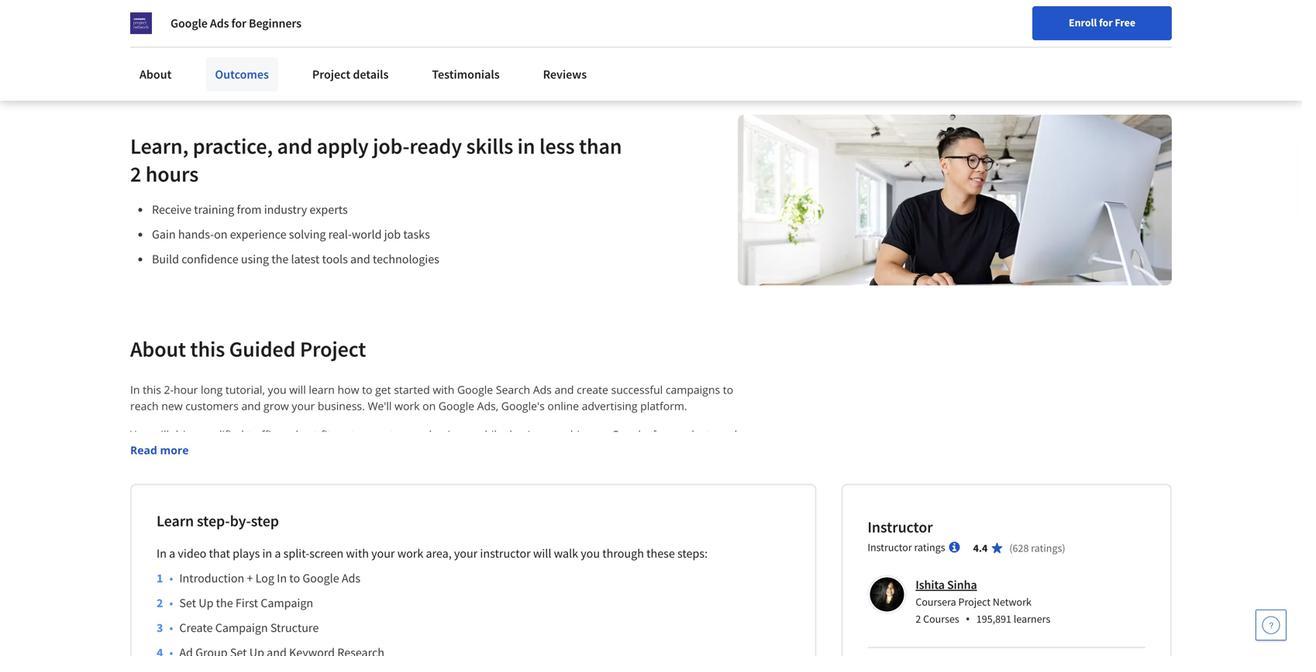 Task type: describe. For each thing, give the bounding box(es) containing it.
2 a from the left
[[275, 546, 281, 562]]

2-
[[164, 383, 174, 397]]

gain hands-on experience solving real-world job tasks
[[152, 227, 430, 242]]

0 vertical spatial project
[[312, 67, 351, 82]]

gain
[[152, 227, 176, 242]]

be
[[303, 477, 316, 491]]

• for • create campaign structure
[[169, 621, 173, 636]]

account
[[199, 493, 239, 508]]

customers inside in this 2-hour long tutorial, you will learn how to get started with google search ads and create successful campaigns to reach new customers and grow your business. we'll work on google ads, google's online advertising platform.
[[186, 399, 239, 414]]

the up tools
[[227, 607, 244, 622]]

you down traffic,
[[263, 444, 282, 459]]

that inside you will drive qualified traffic, or best-fit customers to your business while they're searching on google, for products and services like the ones that you offer. by the end of the tutorial, you will be able to: - create your account on google ads - set up the first campaign structure - set up conversion tracking - add relevant audience, set bids and budgets and targeting - set up ad groups - do effective keyword research - create impactful and relevant ads - navigate through the google ads dashboard - learn about tools and settings available on google ads - optimize ad campaigns to generate conversions and b
[[240, 444, 261, 459]]

of
[[187, 477, 198, 491]]

your left business
[[403, 428, 427, 442]]

testimonials link
[[423, 57, 509, 92]]

world
[[352, 227, 382, 242]]

conversions
[[319, 639, 380, 654]]

2 inside ishita sinha coursera project network 2 courses • 195,891 learners
[[916, 613, 922, 627]]

on down training
[[214, 227, 228, 242]]

budgets
[[320, 542, 361, 556]]

in inside learn, practice, and apply job-ready skills in less than 2 hours
[[518, 132, 536, 160]]

8 - from the top
[[130, 607, 134, 622]]

you
[[130, 428, 150, 442]]

ads inside in this 2-hour long tutorial, you will learn how to get started with google search ads and create successful campaigns to reach new customers and grow your business. we'll work on google ads, google's online advertising platform.
[[533, 383, 552, 397]]

tutorial, inside you will drive qualified traffic, or best-fit customers to your business while they're searching on google, for products and services like the ones that you offer. by the end of the tutorial, you will be able to: - create your account on google ads - set up the first campaign structure - set up conversion tracking - add relevant audience, set bids and budgets and targeting - set up ad groups - do effective keyword research - create impactful and relevant ads - navigate through the google ads dashboard - learn about tools and settings available on google ads - optimize ad campaigns to generate conversions and b
[[220, 477, 259, 491]]

instructor ratings
[[868, 541, 946, 555]]

google up structure
[[258, 493, 293, 508]]

( 628 ratings )
[[1010, 542, 1066, 556]]

in this 2-hour long tutorial, you will learn how to get started with google search ads and create successful campaigns to reach new customers and grow your business. we'll work on google ads, google's online advertising platform.
[[130, 383, 737, 414]]

campaigns inside you will drive qualified traffic, or best-fit customers to your business while they're searching on google, for products and services like the ones that you offer. by the end of the tutorial, you will be able to: - create your account on google ads - set up the first campaign structure - set up conversion tracking - add relevant audience, set bids and budgets and targeting - set up ad groups - do effective keyword research - create impactful and relevant ads - navigate through the google ads dashboard - learn about tools and settings available on google ads - optimize ad campaigns to generate conversions and b
[[201, 639, 255, 654]]

google's
[[502, 399, 545, 414]]

first
[[191, 509, 211, 524]]

walk
[[554, 546, 579, 562]]

learn for learn step-by-step
[[157, 512, 194, 531]]

• introduction + log in to google ads
[[169, 571, 361, 587]]

tools
[[201, 623, 228, 638]]

• for • set up the first campaign
[[169, 596, 173, 611]]

your inside in this 2-hour long tutorial, you will learn how to get started with google search ads and create successful campaigns to reach new customers and grow your business. we'll work on google ads, google's online advertising platform.
[[292, 399, 315, 414]]

this for about
[[190, 336, 225, 363]]

+
[[247, 571, 253, 587]]

generate
[[271, 639, 316, 654]]

1 horizontal spatial about
[[220, 23, 252, 38]]

ready
[[410, 132, 462, 160]]

steps:
[[678, 546, 708, 562]]

2 vertical spatial create
[[179, 621, 213, 636]]

qualified
[[200, 428, 244, 442]]

hour
[[174, 383, 198, 397]]

on up 'conversions'
[[343, 623, 357, 638]]

traffic,
[[247, 428, 279, 442]]

drive
[[172, 428, 197, 442]]

1 vertical spatial create
[[137, 591, 170, 605]]

coursera project network image
[[130, 12, 152, 34]]

google down screen
[[303, 571, 339, 587]]

4 - from the top
[[130, 542, 134, 556]]

hands-
[[178, 227, 214, 242]]

more for learn
[[189, 23, 217, 38]]

ishita sinha link
[[916, 578, 978, 593]]

introduction
[[179, 571, 244, 587]]

will left walk
[[533, 546, 552, 562]]

6 - from the top
[[130, 574, 134, 589]]

business
[[429, 428, 474, 442]]

industry
[[264, 202, 307, 217]]

you up structure
[[262, 477, 281, 491]]

area,
[[426, 546, 452, 562]]

less
[[540, 132, 575, 160]]

your right budgets
[[372, 546, 395, 562]]

2 up from the top
[[155, 525, 169, 540]]

fit
[[321, 428, 331, 442]]

0 horizontal spatial with
[[346, 546, 369, 562]]

1 horizontal spatial through
[[603, 546, 644, 562]]

ishita
[[916, 578, 945, 593]]

for inside you will drive qualified traffic, or best-fit customers to your business while they're searching on google, for products and services like the ones that you offer. by the end of the tutorial, you will be able to: - create your account on google ads - set up the first campaign structure - set up conversion tracking - add relevant audience, set bids and budgets and targeting - set up ad groups - do effective keyword research - create impactful and relevant ads - navigate through the google ads dashboard - learn about tools and settings available on google ads - optimize ad campaigns to generate conversions and b
[[653, 428, 668, 442]]

learn more about coursera for business link
[[156, 23, 371, 38]]

the right using at top
[[272, 252, 289, 267]]

apply
[[317, 132, 369, 160]]

searching
[[544, 428, 593, 442]]

instructor for instructor
[[868, 518, 933, 537]]

on inside in this 2-hour long tutorial, you will learn how to get started with google search ads and create successful campaigns to reach new customers and grow your business. we'll work on google ads, google's online advertising platform.
[[423, 399, 436, 414]]

long
[[201, 383, 223, 397]]

in for in this 2-hour long tutorial, you will learn how to get started with google search ads and create successful campaigns to reach new customers and grow your business. we'll work on google ads, google's online advertising platform.
[[130, 383, 140, 397]]

1 vertical spatial that
[[209, 546, 230, 562]]

this for in
[[143, 383, 161, 397]]

0 horizontal spatial ratings
[[915, 541, 946, 555]]

2 - from the top
[[130, 509, 134, 524]]

more for read
[[160, 443, 189, 458]]

outcomes link
[[206, 57, 278, 92]]

how
[[338, 383, 359, 397]]

campaigns inside in this 2-hour long tutorial, you will learn how to get started with google search ads and create successful campaigns to reach new customers and grow your business. we'll work on google ads, google's online advertising platform.
[[666, 383, 721, 397]]

effective
[[154, 574, 197, 589]]

will inside in this 2-hour long tutorial, you will learn how to get started with google search ads and create successful campaigns to reach new customers and grow your business. we'll work on google ads, google's online advertising platform.
[[289, 383, 306, 397]]

about for about
[[140, 67, 172, 82]]

started
[[394, 383, 430, 397]]

the right the up
[[216, 596, 233, 611]]

structure
[[271, 621, 319, 636]]

learn step-by-step
[[157, 512, 279, 531]]

ishita sinha image
[[870, 578, 905, 612]]

and inside learn, practice, and apply job-ready skills in less than 2 hours
[[277, 132, 313, 160]]

project for about this guided project
[[300, 336, 366, 363]]

network
[[993, 596, 1032, 610]]

project details
[[312, 67, 389, 82]]

google ads for beginners
[[171, 16, 302, 31]]

courses
[[924, 613, 960, 627]]

while
[[477, 428, 503, 442]]

google up business
[[439, 399, 475, 414]]

read more button
[[130, 442, 189, 459]]

through inside you will drive qualified traffic, or best-fit customers to your business while they're searching on google, for products and services like the ones that you offer. by the end of the tutorial, you will be able to: - create your account on google ads - set up the first campaign structure - set up conversion tracking - add relevant audience, set bids and budgets and targeting - set up ad groups - do effective keyword research - create impactful and relevant ads - navigate through the google ads dashboard - learn about tools and settings available on google ads - optimize ad campaigns to generate conversions and b
[[184, 607, 225, 622]]

work inside in this 2-hour long tutorial, you will learn how to get started with google search ads and create successful campaigns to reach new customers and grow your business. we'll work on google ads, google's online advertising platform.
[[395, 399, 420, 414]]

0 horizontal spatial coursera
[[254, 23, 303, 38]]

reviews
[[543, 67, 587, 82]]

will left be at left
[[284, 477, 300, 491]]

google,
[[612, 428, 650, 442]]

project for ishita sinha coursera project network 2 courses • 195,891 learners
[[959, 596, 991, 610]]

services
[[130, 444, 171, 459]]

testimonials
[[432, 67, 500, 82]]

tools
[[322, 252, 348, 267]]

english
[[1005, 17, 1043, 33]]

10 - from the top
[[130, 639, 134, 654]]

1 up from the top
[[155, 509, 169, 524]]

0 vertical spatial relevant
[[160, 542, 201, 556]]

advertising
[[582, 399, 638, 414]]

build
[[152, 252, 179, 267]]

about this guided project
[[130, 336, 366, 363]]

0 vertical spatial create
[[137, 493, 170, 508]]

3 up from the top
[[155, 558, 169, 573]]

enroll for free
[[1070, 16, 1136, 29]]

free
[[1116, 16, 1136, 29]]

1 - from the top
[[130, 493, 134, 508]]

in a video that plays in a split-screen with your work area, your instructor will walk you through these steps:
[[157, 546, 708, 562]]

set
[[255, 542, 270, 556]]



Task type: locate. For each thing, give the bounding box(es) containing it.
that up introduction
[[209, 546, 230, 562]]

instructor up ishita sinha image at bottom right
[[868, 541, 913, 555]]

on down the "started"
[[423, 399, 436, 414]]

1 horizontal spatial relevant
[[245, 591, 287, 605]]

tutorial, up 'account'
[[220, 477, 259, 491]]

relevant
[[160, 542, 201, 556], [245, 591, 287, 605]]

ratings right 628
[[1032, 542, 1063, 556]]

5 - from the top
[[130, 558, 134, 573]]

details
[[353, 67, 389, 82]]

up up add
[[155, 525, 169, 540]]

project details link
[[303, 57, 398, 92]]

1 vertical spatial through
[[184, 607, 225, 622]]

1 horizontal spatial ad
[[185, 639, 198, 654]]

customers
[[186, 399, 239, 414], [334, 428, 387, 442]]

0 horizontal spatial that
[[209, 546, 230, 562]]

about up 'outcomes'
[[220, 23, 252, 38]]

about inside you will drive qualified traffic, or best-fit customers to your business while they're searching on google, for products and services like the ones that you offer. by the end of the tutorial, you will be able to: - create your account on google ads - set up the first campaign structure - set up conversion tracking - add relevant audience, set bids and budgets and targeting - set up ad groups - do effective keyword research - create impactful and relevant ads - navigate through the google ads dashboard - learn about tools and settings available on google ads - optimize ad campaigns to generate conversions and b
[[168, 623, 198, 638]]

instructor
[[868, 518, 933, 537], [868, 541, 913, 555]]

0 vertical spatial in
[[518, 132, 536, 160]]

0 vertical spatial up
[[155, 509, 169, 524]]

reach
[[130, 399, 159, 414]]

in for in a video that plays in a split-screen with your work area, your instructor will walk you through these steps:
[[157, 546, 167, 562]]

you will drive qualified traffic, or best-fit customers to your business while they're searching on google, for products and services like the ones that you offer. by the end of the tutorial, you will be able to: - create your account on google ads - set up the first campaign structure - set up conversion tracking - add relevant audience, set bids and budgets and targeting - set up ad groups - do effective keyword research - create impactful and relevant ads - navigate through the google ads dashboard - learn about tools and settings available on google ads - optimize ad campaigns to generate conversions and b
[[130, 428, 741, 657]]

2 inside learn, practice, and apply job-ready skills in less than 2 hours
[[130, 160, 141, 188]]

None search field
[[221, 10, 593, 41]]

0 vertical spatial this
[[190, 336, 225, 363]]

1 horizontal spatial campaigns
[[666, 383, 721, 397]]

step
[[251, 512, 279, 531]]

1 a from the left
[[169, 546, 175, 562]]

ones
[[213, 444, 237, 459]]

from
[[237, 202, 262, 217]]

sinha
[[948, 578, 978, 593]]

the right of
[[200, 477, 217, 491]]

0 vertical spatial in
[[130, 383, 140, 397]]

1 vertical spatial up
[[155, 525, 169, 540]]

• create campaign structure
[[169, 621, 319, 636]]

read
[[130, 443, 157, 458]]

for down platform.
[[653, 428, 668, 442]]

will up read more
[[152, 428, 169, 442]]

enroll
[[1070, 16, 1098, 29]]

ad up effective
[[171, 558, 184, 573]]

0 vertical spatial instructor
[[868, 518, 933, 537]]

1 vertical spatial about
[[168, 623, 198, 638]]

this up long
[[190, 336, 225, 363]]

0 vertical spatial more
[[189, 23, 217, 38]]

0 horizontal spatial campaigns
[[201, 639, 255, 654]]

0 vertical spatial 2
[[130, 160, 141, 188]]

the left first
[[171, 509, 188, 524]]

in
[[130, 383, 140, 397], [157, 546, 167, 562], [277, 571, 287, 587]]

create up navigate
[[137, 591, 170, 605]]

step-
[[197, 512, 230, 531]]

campaign up structure
[[261, 596, 313, 611]]

instructor for instructor ratings
[[868, 541, 913, 555]]

0 vertical spatial campaign
[[261, 596, 313, 611]]

0 horizontal spatial in
[[263, 546, 272, 562]]

a left video
[[169, 546, 175, 562]]

reviews link
[[534, 57, 596, 92]]

latest
[[291, 252, 320, 267]]

1 horizontal spatial a
[[275, 546, 281, 562]]

english button
[[977, 0, 1071, 50]]

for left free
[[1100, 16, 1113, 29]]

tutorial, right long
[[226, 383, 265, 397]]

like
[[173, 444, 191, 459]]

0 vertical spatial campaigns
[[666, 383, 721, 397]]

for inside 'enroll for free' button
[[1100, 16, 1113, 29]]

2 vertical spatial learn
[[137, 623, 165, 638]]

ratings
[[915, 541, 946, 555], [1032, 542, 1063, 556]]

instructor
[[480, 546, 531, 562]]

using
[[241, 252, 269, 267]]

• up optimize
[[169, 621, 173, 636]]

up up effective
[[155, 558, 169, 573]]

read more
[[130, 443, 189, 458]]

google up 'conversions'
[[359, 623, 395, 638]]

ads,
[[477, 399, 499, 414]]

work
[[395, 399, 420, 414], [398, 546, 424, 562]]

keyword
[[200, 574, 243, 589]]

you up grow
[[268, 383, 287, 397]]

• right do
[[169, 571, 173, 587]]

1 vertical spatial with
[[346, 546, 369, 562]]

experience
[[230, 227, 287, 242]]

2 left hours
[[130, 160, 141, 188]]

project left details
[[312, 67, 351, 82]]

0 vertical spatial tutorial,
[[226, 383, 265, 397]]

than
[[579, 132, 622, 160]]

that
[[240, 444, 261, 459], [209, 546, 230, 562]]

in left less
[[518, 132, 536, 160]]

project inside ishita sinha coursera project network 2 courses • 195,891 learners
[[959, 596, 991, 610]]

on left 'google,'
[[596, 428, 609, 442]]

9 - from the top
[[130, 623, 134, 638]]

1 vertical spatial project
[[300, 336, 366, 363]]

you right walk
[[581, 546, 600, 562]]

0 horizontal spatial 2
[[130, 160, 141, 188]]

• left 195,891
[[966, 611, 971, 628]]

this left 2-
[[143, 383, 161, 397]]

to:
[[343, 477, 356, 491]]

0 horizontal spatial in
[[130, 383, 140, 397]]

you
[[268, 383, 287, 397], [263, 444, 282, 459], [262, 477, 281, 491], [581, 546, 600, 562]]

2
[[130, 160, 141, 188], [916, 613, 922, 627]]

1 vertical spatial in
[[157, 546, 167, 562]]

up down end
[[155, 509, 169, 524]]

offer.
[[285, 444, 312, 459]]

1 vertical spatial more
[[160, 443, 189, 458]]

1 horizontal spatial in
[[518, 132, 536, 160]]

campaign
[[214, 509, 263, 524]]

about up optimize
[[168, 623, 198, 638]]

1 horizontal spatial this
[[190, 336, 225, 363]]

your down learn
[[292, 399, 315, 414]]

up
[[155, 509, 169, 524], [155, 525, 169, 540], [155, 558, 169, 573]]

1 vertical spatial this
[[143, 383, 161, 397]]

2 vertical spatial project
[[959, 596, 991, 610]]

audience,
[[204, 542, 253, 556]]

2 vertical spatial up
[[155, 558, 169, 573]]

campaigns up platform.
[[666, 383, 721, 397]]

solving
[[289, 227, 326, 242]]

split-
[[284, 546, 310, 562]]

• for • introduction + log in to google ads
[[169, 571, 173, 587]]

more down drive
[[160, 443, 189, 458]]

0 vertical spatial coursera
[[254, 23, 303, 38]]

0 vertical spatial through
[[603, 546, 644, 562]]

2 horizontal spatial in
[[277, 571, 287, 587]]

• down effective
[[169, 596, 173, 611]]

campaign
[[261, 596, 313, 611], [215, 621, 268, 636]]

search
[[496, 383, 531, 397]]

1 horizontal spatial 2
[[916, 613, 922, 627]]

ratings up ishita
[[915, 541, 946, 555]]

1 vertical spatial coursera
[[916, 596, 957, 610]]

you inside in this 2-hour long tutorial, you will learn how to get started with google search ads and create successful campaigns to reach new customers and grow your business. we'll work on google ads, google's online advertising platform.
[[268, 383, 287, 397]]

work left area,
[[398, 546, 424, 562]]

1 vertical spatial campaign
[[215, 621, 268, 636]]

in left bids
[[263, 546, 272, 562]]

1 vertical spatial relevant
[[245, 591, 287, 605]]

create down by
[[137, 493, 170, 508]]

1 vertical spatial instructor
[[868, 541, 913, 555]]

the right by
[[146, 477, 162, 491]]

0 vertical spatial customers
[[186, 399, 239, 414]]

coursera enterprise logos image
[[827, 0, 1137, 28]]

0 vertical spatial about
[[220, 23, 252, 38]]

4.4
[[974, 542, 988, 556]]

1 vertical spatial learn
[[157, 512, 194, 531]]

tutorial, inside in this 2-hour long tutorial, you will learn how to get started with google search ads and create successful campaigns to reach new customers and grow your business. we'll work on google ads, google's online advertising platform.
[[226, 383, 265, 397]]

for left beginners
[[232, 16, 247, 31]]

more up outcomes link
[[189, 23, 217, 38]]

google up settings
[[247, 607, 283, 622]]

1 horizontal spatial that
[[240, 444, 261, 459]]

0 vertical spatial work
[[395, 399, 420, 414]]

ad right optimize
[[185, 639, 198, 654]]

1 horizontal spatial customers
[[334, 428, 387, 442]]

2 instructor from the top
[[868, 541, 913, 555]]

learn, practice, and apply job-ready skills in less than 2 hours
[[130, 132, 622, 188]]

enroll for free button
[[1033, 6, 1173, 40]]

0 horizontal spatial ad
[[171, 558, 184, 573]]

learn inside you will drive qualified traffic, or best-fit customers to your business while they're searching on google, for products and services like the ones that you offer. by the end of the tutorial, you will be able to: - create your account on google ads - set up the first campaign structure - set up conversion tracking - add relevant audience, set bids and budgets and targeting - set up ad groups - do effective keyword research - create impactful and relevant ads - navigate through the google ads dashboard - learn about tools and settings available on google ads - optimize ad campaigns to generate conversions and b
[[137, 623, 165, 638]]

job-
[[373, 132, 410, 160]]

1 vertical spatial 2
[[916, 613, 922, 627]]

on up campaign
[[242, 493, 255, 508]]

1 instructor from the top
[[868, 518, 933, 537]]

learn more about coursera for business
[[156, 23, 371, 38]]

customers inside you will drive qualified traffic, or best-fit customers to your business while they're searching on google, for products and services like the ones that you offer. by the end of the tutorial, you will be able to: - create your account on google ads - set up the first campaign structure - set up conversion tracking - add relevant audience, set bids and budgets and targeting - set up ad groups - do effective keyword research - create impactful and relevant ads - navigate through the google ads dashboard - learn about tools and settings available on google ads - optimize ad campaigns to generate conversions and b
[[334, 428, 387, 442]]

in left video
[[157, 546, 167, 562]]

1 horizontal spatial coursera
[[916, 596, 957, 610]]

0 horizontal spatial relevant
[[160, 542, 201, 556]]

more inside button
[[160, 443, 189, 458]]

0 vertical spatial that
[[240, 444, 261, 459]]

log
[[256, 571, 274, 587]]

business.
[[318, 399, 365, 414]]

3 - from the top
[[130, 525, 134, 540]]

campaigns down tools
[[201, 639, 255, 654]]

able
[[319, 477, 340, 491]]

set
[[137, 509, 152, 524], [137, 525, 152, 540], [137, 558, 152, 573], [179, 596, 196, 611]]

0 vertical spatial ad
[[171, 558, 184, 573]]

they're
[[506, 428, 541, 442]]

project down sinha
[[959, 596, 991, 610]]

a right set
[[275, 546, 281, 562]]

0 horizontal spatial customers
[[186, 399, 239, 414]]

first
[[236, 596, 258, 611]]

1 vertical spatial about
[[130, 336, 186, 363]]

real-
[[329, 227, 352, 242]]

that down traffic,
[[240, 444, 261, 459]]

0 vertical spatial with
[[433, 383, 455, 397]]

learn for learn more about coursera for business
[[156, 23, 187, 38]]

customers down we'll at the bottom of the page
[[334, 428, 387, 442]]

customers down long
[[186, 399, 239, 414]]

new
[[162, 399, 183, 414]]

learn,
[[130, 132, 189, 160]]

0 horizontal spatial a
[[169, 546, 175, 562]]

for left business
[[305, 23, 321, 38]]

or
[[282, 428, 293, 442]]

your right area,
[[454, 546, 478, 562]]

instructor up 'instructor ratings'
[[868, 518, 933, 537]]

learn down navigate
[[137, 623, 165, 638]]

through left these
[[603, 546, 644, 562]]

this inside in this 2-hour long tutorial, you will learn how to get started with google search ads and create successful campaigns to reach new customers and grow your business. we'll work on google ads, google's online advertising platform.
[[143, 383, 161, 397]]

show notifications image
[[1094, 19, 1112, 38]]

about
[[140, 67, 172, 82], [130, 336, 186, 363]]

campaign down • set up the first campaign
[[215, 621, 268, 636]]

best-
[[296, 428, 321, 442]]

1 vertical spatial tutorial,
[[220, 477, 259, 491]]

impactful
[[173, 591, 220, 605]]

coursera inside ishita sinha coursera project network 2 courses • 195,891 learners
[[916, 596, 957, 610]]

ad
[[171, 558, 184, 573], [185, 639, 198, 654]]

settings
[[253, 623, 293, 638]]

in up reach
[[130, 383, 140, 397]]

dashboard
[[307, 607, 363, 622]]

about down coursera project network icon
[[140, 67, 172, 82]]

0 horizontal spatial about
[[168, 623, 198, 638]]

create down the up
[[179, 621, 213, 636]]

through down impactful
[[184, 607, 225, 622]]

about up 2-
[[130, 336, 186, 363]]

• inside ishita sinha coursera project network 2 courses • 195,891 learners
[[966, 611, 971, 628]]

help center image
[[1263, 617, 1281, 635]]

coursera up 'outcomes'
[[254, 23, 303, 38]]

tutorial,
[[226, 383, 265, 397], [220, 477, 259, 491]]

0 horizontal spatial this
[[143, 383, 161, 397]]

0 vertical spatial about
[[140, 67, 172, 82]]

0 vertical spatial learn
[[156, 23, 187, 38]]

1 vertical spatial work
[[398, 546, 424, 562]]

1 vertical spatial ad
[[185, 639, 198, 654]]

the right 'like'
[[194, 444, 210, 459]]

2 vertical spatial in
[[277, 571, 287, 587]]

1 vertical spatial in
[[263, 546, 272, 562]]

experts
[[310, 202, 348, 217]]

2 left courses
[[916, 613, 922, 627]]

in right log
[[277, 571, 287, 587]]

7 - from the top
[[130, 591, 134, 605]]

about link
[[130, 57, 181, 92]]

do
[[137, 574, 151, 589]]

learn right coursera project network icon
[[156, 23, 187, 38]]

work down the "started"
[[395, 399, 420, 414]]

)
[[1063, 542, 1066, 556]]

google up ads,
[[458, 383, 493, 397]]

1 horizontal spatial with
[[433, 383, 455, 397]]

available
[[296, 623, 341, 638]]

with inside in this 2-hour long tutorial, you will learn how to get started with google search ads and create successful campaigns to reach new customers and grow your business. we'll work on google ads, google's online advertising platform.
[[433, 383, 455, 397]]

1 vertical spatial customers
[[334, 428, 387, 442]]

groups
[[187, 558, 222, 573]]

conversion
[[171, 525, 227, 540]]

-
[[130, 493, 134, 508], [130, 509, 134, 524], [130, 525, 134, 540], [130, 542, 134, 556], [130, 558, 134, 573], [130, 574, 134, 589], [130, 591, 134, 605], [130, 607, 134, 622], [130, 623, 134, 638], [130, 639, 134, 654]]

will left learn
[[289, 383, 306, 397]]

learn up video
[[157, 512, 194, 531]]

0 horizontal spatial through
[[184, 607, 225, 622]]

1 horizontal spatial in
[[157, 546, 167, 562]]

your down of
[[173, 493, 196, 508]]

google right coursera project network icon
[[171, 16, 208, 31]]

1 vertical spatial campaigns
[[201, 639, 255, 654]]

coursera up courses
[[916, 596, 957, 610]]

by-
[[230, 512, 251, 531]]

with right screen
[[346, 546, 369, 562]]

add
[[137, 542, 157, 556]]

project up learn
[[300, 336, 366, 363]]

with right the "started"
[[433, 383, 455, 397]]

in inside in this 2-hour long tutorial, you will learn how to get started with google search ads and create successful campaigns to reach new customers and grow your business. we'll work on google ads, google's online advertising platform.
[[130, 383, 140, 397]]

relevant down "research"
[[245, 591, 287, 605]]

195,891
[[977, 613, 1012, 627]]

1 horizontal spatial ratings
[[1032, 542, 1063, 556]]

optimize
[[137, 639, 182, 654]]

about for about this guided project
[[130, 336, 186, 363]]

learners
[[1014, 613, 1051, 627]]

receive training from industry experts
[[152, 202, 348, 217]]

relevant down conversion
[[160, 542, 201, 556]]



Task type: vqa. For each thing, say whether or not it's contained in the screenshot.
world on the top left of the page
yes



